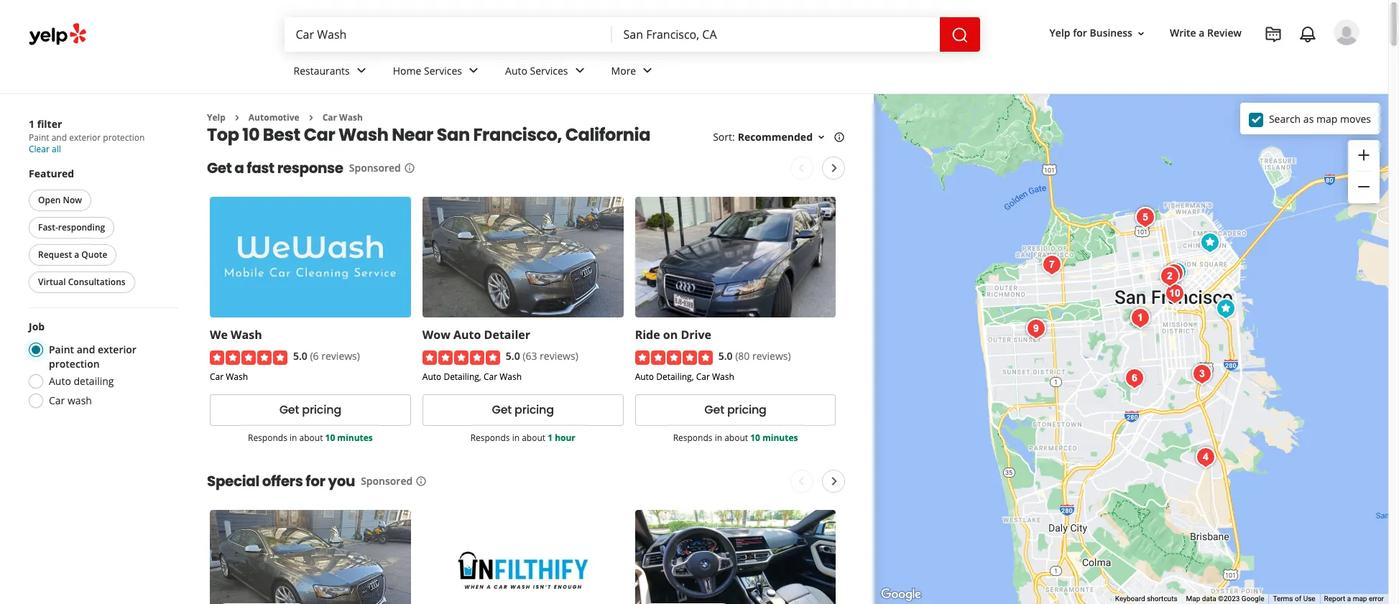 Task type: locate. For each thing, give the bounding box(es) containing it.
24 chevron down v2 image right auto services
[[571, 62, 589, 79]]

1 vertical spatial 16 chevron down v2 image
[[816, 132, 828, 143]]

2 reviews) from the left
[[540, 350, 579, 363]]

yelp inside yelp for business button
[[1050, 26, 1071, 40]]

1 detailing, from the left
[[444, 371, 482, 383]]

in for ride on drive
[[715, 432, 723, 444]]

exterior right "all"
[[69, 132, 101, 144]]

car down wow auto detailer link
[[484, 371, 498, 383]]

0 vertical spatial 16 info v2 image
[[834, 132, 846, 143]]

protection up the auto detailing
[[49, 357, 100, 371]]

none field 'near'
[[624, 27, 929, 42]]

1 horizontal spatial responds
[[471, 432, 510, 444]]

next image for special offers for you
[[826, 473, 844, 490]]

a for report
[[1348, 595, 1352, 603]]

and
[[52, 132, 67, 144], [77, 343, 95, 357]]

1 next image from the top
[[826, 160, 844, 177]]

auto services link
[[494, 52, 600, 93]]

get up the responds in about 1 hour
[[492, 402, 512, 419]]

filter
[[37, 117, 62, 131]]

0 horizontal spatial car wash
[[210, 371, 248, 383]]

1 horizontal spatial for
[[1074, 26, 1088, 40]]

protection
[[103, 132, 145, 144], [49, 357, 100, 371]]

None search field
[[284, 17, 983, 52]]

16 chevron down v2 image for yelp for business
[[1136, 28, 1147, 39]]

responding
[[58, 221, 105, 234]]

2 detailing, from the left
[[657, 371, 694, 383]]

1 horizontal spatial 10
[[325, 432, 335, 444]]

None field
[[296, 27, 601, 42], [624, 27, 929, 42]]

2 previous image from the top
[[793, 473, 811, 490]]

reviews) right the (6
[[322, 350, 360, 363]]

next image for get a fast response
[[826, 160, 844, 177]]

0 vertical spatial 1
[[29, 117, 35, 131]]

sponsored right the you
[[361, 474, 413, 488]]

Near text field
[[624, 27, 929, 42]]

get pricing for ride on drive
[[705, 402, 767, 419]]

in
[[290, 432, 297, 444], [512, 432, 520, 444], [715, 432, 723, 444]]

16 info v2 image
[[834, 132, 846, 143], [404, 163, 415, 174], [416, 476, 427, 487]]

1 horizontal spatial pricing
[[515, 402, 554, 419]]

24 chevron down v2 image inside "restaurants" link
[[353, 62, 370, 79]]

0 horizontal spatial 5.0
[[293, 350, 308, 363]]

0 horizontal spatial services
[[424, 64, 462, 77]]

yelp left 16 chevron right v2 icon
[[207, 111, 226, 124]]

keyboard shortcuts button
[[1116, 595, 1178, 605]]

0 horizontal spatial 16 info v2 image
[[404, 163, 415, 174]]

1 left filter in the top left of the page
[[29, 117, 35, 131]]

virtual consultations button
[[29, 272, 135, 293]]

detailing, down ride on drive link
[[657, 371, 694, 383]]

yelp left business
[[1050, 26, 1071, 40]]

1 vertical spatial 1
[[548, 432, 553, 444]]

1 services from the left
[[424, 64, 462, 77]]

1 horizontal spatial and
[[77, 343, 95, 357]]

car wash right 16 chevron right v2 image on the left top of the page
[[323, 111, 363, 124]]

16 chevron down v2 image right recommended on the top of the page
[[816, 132, 828, 143]]

2 horizontal spatial 5 star rating image
[[635, 351, 713, 365]]

exterior up detailing
[[98, 343, 137, 357]]

16 chevron down v2 image for recommended
[[816, 132, 828, 143]]

castro car wash image
[[1127, 304, 1155, 333]]

5.0 left "(80"
[[719, 350, 733, 363]]

auto inside auto services 'link'
[[505, 64, 528, 77]]

16 chevron right v2 image
[[231, 112, 243, 124]]

2 horizontal spatial in
[[715, 432, 723, 444]]

wash down we wash
[[226, 371, 248, 383]]

services right home
[[424, 64, 462, 77]]

response
[[277, 158, 344, 179]]

0 horizontal spatial about
[[299, 432, 323, 444]]

auto detailing, car wash for auto
[[423, 371, 522, 383]]

5.0 left the (6
[[293, 350, 308, 363]]

car wash
[[323, 111, 363, 124], [210, 371, 248, 383]]

1 vertical spatial next image
[[826, 473, 844, 490]]

0 vertical spatial sponsored
[[349, 161, 401, 175]]

5 star rating image for auto
[[423, 351, 500, 365]]

map right as
[[1317, 112, 1338, 125]]

1 get pricing button from the left
[[210, 395, 411, 426]]

24 chevron down v2 image inside auto services 'link'
[[571, 62, 589, 79]]

3 pricing from the left
[[728, 402, 767, 419]]

2 horizontal spatial 5.0
[[719, 350, 733, 363]]

previous image
[[793, 160, 811, 177], [793, 473, 811, 490]]

1 horizontal spatial auto detailing, car wash
[[635, 371, 735, 383]]

1 5 star rating image from the left
[[210, 351, 288, 365]]

get pricing
[[279, 402, 342, 419], [492, 402, 554, 419], [705, 402, 767, 419]]

car down we
[[210, 371, 224, 383]]

on
[[663, 327, 678, 343]]

pricing up the responds in about 1 hour
[[515, 402, 554, 419]]

exterior inside paint and exterior protection
[[98, 343, 137, 357]]

1 minutes from the left
[[337, 432, 373, 444]]

0 horizontal spatial responds
[[248, 432, 288, 444]]

user actions element
[[1039, 18, 1380, 106]]

auto up car wash
[[49, 375, 71, 388]]

(63
[[523, 350, 537, 363]]

and down filter in the top left of the page
[[52, 132, 67, 144]]

1 horizontal spatial 16 info v2 image
[[416, 476, 427, 487]]

2 horizontal spatial get pricing button
[[635, 395, 837, 426]]

2 responds from the left
[[471, 432, 510, 444]]

1 horizontal spatial get pricing button
[[423, 395, 624, 426]]

previous image for get a fast response
[[793, 160, 811, 177]]

16 chevron down v2 image right business
[[1136, 28, 1147, 39]]

24 chevron down v2 image down find "field"
[[465, 62, 482, 79]]

3 about from the left
[[725, 432, 749, 444]]

pricing
[[302, 402, 342, 419], [515, 402, 554, 419], [728, 402, 767, 419]]

1 none field from the left
[[296, 27, 601, 42]]

automotive
[[249, 111, 300, 124]]

we wash image
[[1132, 203, 1160, 232], [1132, 203, 1160, 232]]

0 horizontal spatial none field
[[296, 27, 601, 42]]

3 get pricing from the left
[[705, 402, 767, 419]]

wow auto detailer image
[[1212, 295, 1241, 324]]

auto detailing, car wash down wow auto detailer link
[[423, 371, 522, 383]]

1 responds in about 10 minutes from the left
[[248, 432, 373, 444]]

2 about from the left
[[522, 432, 546, 444]]

1 24 chevron down v2 image from the left
[[353, 62, 370, 79]]

5.0
[[293, 350, 308, 363], [506, 350, 520, 363], [719, 350, 733, 363]]

0 vertical spatial map
[[1317, 112, 1338, 125]]

shine-n-seal express car wash image
[[1188, 360, 1217, 389], [1188, 360, 1217, 389]]

1 horizontal spatial 5 star rating image
[[423, 351, 500, 365]]

ride on drive image
[[1160, 260, 1189, 288], [1160, 260, 1189, 288]]

paint inside 1 filter paint and exterior protection clear all
[[29, 132, 49, 144]]

0 vertical spatial next image
[[826, 160, 844, 177]]

0 vertical spatial 16 chevron down v2 image
[[1136, 28, 1147, 39]]

16 chevron down v2 image inside yelp for business button
[[1136, 28, 1147, 39]]

0 horizontal spatial auto detailing, car wash
[[423, 371, 522, 383]]

option group
[[24, 320, 178, 413]]

3 in from the left
[[715, 432, 723, 444]]

1 pricing from the left
[[302, 402, 342, 419]]

get pricing for wow auto detailer
[[492, 402, 554, 419]]

featured group
[[26, 167, 178, 296]]

0 vertical spatial for
[[1074, 26, 1088, 40]]

1 vertical spatial paint
[[49, 343, 74, 357]]

2 get pricing button from the left
[[423, 395, 624, 426]]

auto right wow
[[454, 327, 481, 343]]

0 horizontal spatial yelp
[[207, 111, 226, 124]]

yelp for yelp for business
[[1050, 26, 1071, 40]]

get pricing button down the (6
[[210, 395, 411, 426]]

fast-responding
[[38, 221, 105, 234]]

exterior
[[69, 132, 101, 144], [98, 343, 137, 357]]

0 vertical spatial protection
[[103, 132, 145, 144]]

keyboard
[[1116, 595, 1146, 603]]

3 responds from the left
[[673, 432, 713, 444]]

open now
[[38, 194, 82, 206]]

5 star rating image for wash
[[210, 351, 288, 365]]

1 vertical spatial map
[[1354, 595, 1368, 603]]

1 responds from the left
[[248, 432, 288, 444]]

3 get pricing button from the left
[[635, 395, 837, 426]]

1 horizontal spatial services
[[530, 64, 568, 77]]

2 5.0 from the left
[[506, 350, 520, 363]]

1 about from the left
[[299, 432, 323, 444]]

0 horizontal spatial 1
[[29, 117, 35, 131]]

2 responds in about 10 minutes from the left
[[673, 432, 798, 444]]

0 horizontal spatial in
[[290, 432, 297, 444]]

5 star rating image
[[210, 351, 288, 365], [423, 351, 500, 365], [635, 351, 713, 365]]

24 chevron down v2 image right restaurants
[[353, 62, 370, 79]]

1 horizontal spatial responds in about 10 minutes
[[673, 432, 798, 444]]

reviews) right (63 on the left
[[540, 350, 579, 363]]

nolan p. image
[[1334, 19, 1360, 45]]

1 vertical spatial previous image
[[793, 473, 811, 490]]

car wash down we wash
[[210, 371, 248, 383]]

responds in about 10 minutes for we wash
[[248, 432, 373, 444]]

(80
[[736, 350, 750, 363]]

sponsored for special offers for you
[[361, 474, 413, 488]]

0 horizontal spatial and
[[52, 132, 67, 144]]

0 horizontal spatial 5 star rating image
[[210, 351, 288, 365]]

1 horizontal spatial 16 chevron down v2 image
[[1136, 28, 1147, 39]]

minutes
[[337, 432, 373, 444], [763, 432, 798, 444]]

get down 5.0 (80 reviews)
[[705, 402, 725, 419]]

get down 5.0 (6 reviews)
[[279, 402, 299, 419]]

1 reviews) from the left
[[322, 350, 360, 363]]

services up francisco,
[[530, 64, 568, 77]]

report
[[1325, 595, 1346, 603]]

0 vertical spatial paint
[[29, 132, 49, 144]]

request
[[38, 249, 72, 261]]

unfilthify image
[[1022, 315, 1051, 344], [1022, 315, 1051, 344]]

1 5.0 from the left
[[293, 350, 308, 363]]

wash
[[339, 111, 363, 124], [339, 123, 389, 147], [231, 327, 262, 343], [226, 371, 248, 383], [500, 371, 522, 383], [712, 371, 735, 383]]

a for request
[[74, 249, 79, 261]]

2 pricing from the left
[[515, 402, 554, 419]]

0 horizontal spatial pricing
[[302, 402, 342, 419]]

a left the quote
[[74, 249, 79, 261]]

yelp for business button
[[1044, 20, 1153, 46]]

get pricing button down "(80"
[[635, 395, 837, 426]]

1 vertical spatial sponsored
[[361, 474, 413, 488]]

2 24 chevron down v2 image from the left
[[465, 62, 482, 79]]

5 star rating image down 'wow auto detailer'
[[423, 351, 500, 365]]

2 5 star rating image from the left
[[423, 351, 500, 365]]

1 horizontal spatial minutes
[[763, 432, 798, 444]]

auto up francisco,
[[505, 64, 528, 77]]

16 chevron down v2 image inside recommended dropdown button
[[816, 132, 828, 143]]

and up the auto detailing
[[77, 343, 95, 357]]

2 get pricing from the left
[[492, 402, 554, 419]]

2 minutes from the left
[[763, 432, 798, 444]]

restaurants
[[294, 64, 350, 77]]

3 5 star rating image from the left
[[635, 351, 713, 365]]

0 horizontal spatial map
[[1317, 112, 1338, 125]]

responds for on
[[673, 432, 713, 444]]

10
[[242, 123, 260, 147], [325, 432, 335, 444], [751, 432, 761, 444]]

google
[[1242, 595, 1265, 603]]

0 horizontal spatial get pricing
[[279, 402, 342, 419]]

1 vertical spatial yelp
[[207, 111, 226, 124]]

get pricing down the (6
[[279, 402, 342, 419]]

review
[[1208, 26, 1242, 40]]

1 vertical spatial 16 info v2 image
[[404, 163, 415, 174]]

0 horizontal spatial responds in about 10 minutes
[[248, 432, 373, 444]]

detailing, down 'wow auto detailer'
[[444, 371, 482, 383]]

2 auto detailing, car wash from the left
[[635, 371, 735, 383]]

auto detailing, car wash
[[423, 371, 522, 383], [635, 371, 735, 383]]

reviews) right "(80"
[[753, 350, 791, 363]]

responds in about 10 minutes
[[248, 432, 373, 444], [673, 432, 798, 444]]

1 horizontal spatial map
[[1354, 595, 1368, 603]]

reviews) for we wash
[[322, 350, 360, 363]]

1 in from the left
[[290, 432, 297, 444]]

offers
[[262, 472, 303, 492]]

map
[[1317, 112, 1338, 125], [1354, 595, 1368, 603]]

clear all link
[[29, 143, 61, 155]]

next image
[[826, 160, 844, 177], [826, 473, 844, 490]]

auto
[[505, 64, 528, 77], [454, 327, 481, 343], [423, 371, 442, 383], [635, 371, 654, 383], [49, 375, 71, 388]]

2 vertical spatial 16 info v2 image
[[416, 476, 427, 487]]

1 horizontal spatial get pricing
[[492, 402, 554, 419]]

1 horizontal spatial 5.0
[[506, 350, 520, 363]]

exotic shine image
[[1196, 229, 1225, 257]]

0 vertical spatial previous image
[[793, 160, 811, 177]]

5 star rating image down ride on drive link
[[635, 351, 713, 365]]

3 reviews) from the left
[[753, 350, 791, 363]]

map region
[[781, 79, 1400, 605]]

1 filter paint and exterior protection clear all
[[29, 117, 145, 155]]

24 chevron down v2 image right more
[[639, 62, 657, 79]]

1 vertical spatial protection
[[49, 357, 100, 371]]

yelp for business
[[1050, 26, 1133, 40]]

a for get
[[235, 158, 244, 179]]

0 horizontal spatial for
[[306, 472, 325, 492]]

0 horizontal spatial 10
[[242, 123, 260, 147]]

a right write on the right
[[1199, 26, 1205, 40]]

1 horizontal spatial detailing,
[[657, 371, 694, 383]]

group
[[1349, 140, 1380, 203]]

2 horizontal spatial get pricing
[[705, 402, 767, 419]]

1 vertical spatial and
[[77, 343, 95, 357]]

0 vertical spatial exterior
[[69, 132, 101, 144]]

tower car wash image
[[1161, 280, 1190, 308]]

minutes for we wash
[[337, 432, 373, 444]]

pricing for wow auto detailer
[[515, 402, 554, 419]]

2 horizontal spatial about
[[725, 432, 749, 444]]

1 horizontal spatial car wash
[[323, 111, 363, 124]]

24 chevron down v2 image for home services
[[465, 62, 482, 79]]

get pricing button
[[210, 395, 411, 426], [423, 395, 624, 426], [635, 395, 837, 426]]

reviews) for wow auto detailer
[[540, 350, 579, 363]]

pricing down "(80"
[[728, 402, 767, 419]]

10 for we wash
[[325, 432, 335, 444]]

pricing for we wash
[[302, 402, 342, 419]]

get pricing up the responds in about 1 hour
[[492, 402, 554, 419]]

wash left near
[[339, 123, 389, 147]]

about for ride on drive
[[725, 432, 749, 444]]

1 left hour in the bottom left of the page
[[548, 432, 553, 444]]

shortcuts
[[1148, 595, 1178, 603]]

1 vertical spatial car wash
[[210, 371, 248, 383]]

get
[[207, 158, 232, 179], [279, 402, 299, 419], [492, 402, 512, 419], [705, 402, 725, 419]]

car left wash
[[49, 394, 65, 408]]

paint down filter in the top left of the page
[[29, 132, 49, 144]]

car
[[323, 111, 337, 124], [304, 123, 335, 147], [210, 371, 224, 383], [484, 371, 498, 383], [696, 371, 710, 383], [49, 394, 65, 408]]

for left the you
[[306, 472, 325, 492]]

request a quote
[[38, 249, 107, 261]]

24 chevron down v2 image inside more link
[[639, 62, 657, 79]]

2 horizontal spatial 10
[[751, 432, 761, 444]]

a left fast
[[235, 158, 244, 179]]

paint up the auto detailing
[[49, 343, 74, 357]]

a for write
[[1199, 26, 1205, 40]]

services inside 'link'
[[530, 64, 568, 77]]

map left error
[[1354, 595, 1368, 603]]

1 horizontal spatial reviews)
[[540, 350, 579, 363]]

3 24 chevron down v2 image from the left
[[571, 62, 589, 79]]

0 vertical spatial yelp
[[1050, 26, 1071, 40]]

reviews)
[[322, 350, 360, 363], [540, 350, 579, 363], [753, 350, 791, 363]]

paint inside paint and exterior protection
[[49, 343, 74, 357]]

wash right we
[[231, 327, 262, 343]]

get pricing button for ride on drive
[[635, 395, 837, 426]]

1 previous image from the top
[[793, 160, 811, 177]]

2 horizontal spatial 16 info v2 image
[[834, 132, 846, 143]]

2 horizontal spatial reviews)
[[753, 350, 791, 363]]

3 5.0 from the left
[[719, 350, 733, 363]]

1 horizontal spatial none field
[[624, 27, 929, 42]]

2 services from the left
[[530, 64, 568, 77]]

get pricing down "(80"
[[705, 402, 767, 419]]

write a review link
[[1165, 20, 1248, 46]]

0 vertical spatial car wash
[[323, 111, 363, 124]]

Find text field
[[296, 27, 601, 42]]

0 horizontal spatial 16 chevron down v2 image
[[816, 132, 828, 143]]

get pricing button up the responds in about 1 hour
[[423, 395, 624, 426]]

1 horizontal spatial about
[[522, 432, 546, 444]]

none field up the business categories element
[[624, 27, 929, 42]]

detailer
[[484, 327, 531, 343]]

5.0 left (63 on the left
[[506, 350, 520, 363]]

protection right "all"
[[103, 132, 145, 144]]

auto detailing, car wash down ride on drive link
[[635, 371, 735, 383]]

search
[[1270, 112, 1302, 125]]

2 next image from the top
[[826, 473, 844, 490]]

2 horizontal spatial pricing
[[728, 402, 767, 419]]

1 horizontal spatial in
[[512, 432, 520, 444]]

5 star rating image down we wash link
[[210, 351, 288, 365]]

1 horizontal spatial protection
[[103, 132, 145, 144]]

0 horizontal spatial reviews)
[[322, 350, 360, 363]]

get pricing for we wash
[[279, 402, 342, 419]]

car right 16 chevron right v2 image on the left top of the page
[[323, 111, 337, 124]]

5.0 for we wash
[[293, 350, 308, 363]]

auto down wow
[[423, 371, 442, 383]]

1 vertical spatial exterior
[[98, 343, 137, 357]]

24 chevron down v2 image for auto services
[[571, 62, 589, 79]]

detailing, for auto
[[444, 371, 482, 383]]

car down drive at the bottom of the page
[[696, 371, 710, 383]]

0 horizontal spatial protection
[[49, 357, 100, 371]]

0 vertical spatial and
[[52, 132, 67, 144]]

2 none field from the left
[[624, 27, 929, 42]]

sponsored
[[349, 161, 401, 175], [361, 474, 413, 488]]

1 horizontal spatial yelp
[[1050, 26, 1071, 40]]

consultations
[[68, 276, 126, 288]]

for left business
[[1074, 26, 1088, 40]]

report a map error
[[1325, 595, 1385, 603]]

0 horizontal spatial get pricing button
[[210, 395, 411, 426]]

we
[[210, 327, 228, 343]]

0 horizontal spatial minutes
[[337, 432, 373, 444]]

a inside button
[[74, 249, 79, 261]]

1 auto detailing, car wash from the left
[[423, 371, 522, 383]]

2 in from the left
[[512, 432, 520, 444]]

a right the report on the bottom
[[1348, 595, 1352, 603]]

2 horizontal spatial responds
[[673, 432, 713, 444]]

fast-responding button
[[29, 217, 114, 239]]

5 star rating image for on
[[635, 351, 713, 365]]

pricing down 5.0 (6 reviews)
[[302, 402, 342, 419]]

0 horizontal spatial detailing,
[[444, 371, 482, 383]]

4 24 chevron down v2 image from the left
[[639, 62, 657, 79]]

none field up home services link
[[296, 27, 601, 42]]

more
[[612, 64, 636, 77]]

16 chevron down v2 image
[[1136, 28, 1147, 39], [816, 132, 828, 143]]

24 chevron down v2 image
[[353, 62, 370, 79], [465, 62, 482, 79], [571, 62, 589, 79], [639, 62, 657, 79]]

wash down 5.0 (80 reviews)
[[712, 371, 735, 383]]

1 get pricing from the left
[[279, 402, 342, 419]]

sponsored down near
[[349, 161, 401, 175]]

pricing for ride on drive
[[728, 402, 767, 419]]

24 chevron down v2 image inside home services link
[[465, 62, 482, 79]]



Task type: describe. For each thing, give the bounding box(es) containing it.
responds in about 1 hour
[[471, 432, 576, 444]]

car up response
[[304, 123, 335, 147]]

and inside 1 filter paint and exterior protection clear all
[[52, 132, 67, 144]]

clear
[[29, 143, 50, 155]]

get down top
[[207, 158, 232, 179]]

search image
[[952, 26, 969, 44]]

near
[[392, 123, 434, 147]]

get for we
[[279, 402, 299, 419]]

virtual consultations
[[38, 276, 126, 288]]

16 info v2 image for top 10 best car wash near san francisco, california
[[834, 132, 846, 143]]

more link
[[600, 52, 668, 93]]

ethan's car wash & detailing image
[[1038, 251, 1067, 280]]

about for wow auto detailer
[[522, 432, 546, 444]]

restaurants link
[[282, 52, 382, 93]]

data
[[1203, 595, 1217, 603]]

qweex: on-demand mobile car wash image
[[1121, 365, 1150, 393]]

bio car care image
[[1156, 262, 1185, 291]]

get pricing button for we wash
[[210, 395, 411, 426]]

as
[[1304, 112, 1315, 125]]

about for we wash
[[299, 432, 323, 444]]

virtual
[[38, 276, 66, 288]]

minutes for ride on drive
[[763, 432, 798, 444]]

map for moves
[[1317, 112, 1338, 125]]

projects image
[[1265, 26, 1283, 43]]

open
[[38, 194, 61, 206]]

recommended button
[[738, 130, 828, 144]]

in for we wash
[[290, 432, 297, 444]]

car inside option group
[[49, 394, 65, 408]]

error
[[1370, 595, 1385, 603]]

car wash link
[[323, 111, 363, 124]]

job
[[29, 320, 45, 334]]

detailing, for on
[[657, 371, 694, 383]]

(6
[[310, 350, 319, 363]]

services for auto services
[[530, 64, 568, 77]]

none field find
[[296, 27, 601, 42]]

home services
[[393, 64, 462, 77]]

home
[[393, 64, 422, 77]]

zoom out image
[[1356, 178, 1373, 196]]

zoom in image
[[1356, 146, 1373, 164]]

get a fast response
[[207, 158, 344, 179]]

sponsored for get a fast response
[[349, 161, 401, 175]]

detailing
[[74, 375, 114, 388]]

in for wow auto detailer
[[512, 432, 520, 444]]

hour
[[555, 432, 576, 444]]

terms of use link
[[1274, 595, 1316, 603]]

of
[[1296, 595, 1302, 603]]

previous image for special offers for you
[[793, 473, 811, 490]]

services for home services
[[424, 64, 462, 77]]

terms
[[1274, 595, 1294, 603]]

1 vertical spatial for
[[306, 472, 325, 492]]

wash
[[68, 394, 92, 408]]

sort:
[[713, 130, 735, 144]]

write a review
[[1170, 26, 1242, 40]]

for inside button
[[1074, 26, 1088, 40]]

open now button
[[29, 190, 91, 211]]

all
[[52, 143, 61, 155]]

5.0 for wow auto detailer
[[506, 350, 520, 363]]

drive
[[681, 327, 712, 343]]

special offers for you
[[207, 472, 355, 492]]

24 chevron down v2 image for restaurants
[[353, 62, 370, 79]]

get for wow
[[492, 402, 512, 419]]

write
[[1170, 26, 1197, 40]]

we wash
[[210, 327, 262, 343]]

map data ©2023 google
[[1187, 595, 1265, 603]]

special
[[207, 472, 259, 492]]

car wash
[[49, 394, 92, 408]]

home services link
[[382, 52, 494, 93]]

use
[[1304, 595, 1316, 603]]

castro car wash image
[[1127, 304, 1155, 333]]

san
[[437, 123, 470, 147]]

responds for auto
[[471, 432, 510, 444]]

24 chevron down v2 image for more
[[639, 62, 657, 79]]

responds in about 10 minutes for ride on drive
[[673, 432, 798, 444]]

top 10 best car wash near san francisco, california
[[207, 123, 651, 147]]

5.0 (6 reviews)
[[293, 350, 360, 363]]

1 horizontal spatial 1
[[548, 432, 553, 444]]

mr ecowash image
[[1192, 444, 1221, 472]]

you
[[328, 472, 355, 492]]

fast-
[[38, 221, 58, 234]]

ride on drive link
[[635, 327, 712, 343]]

report a map error link
[[1325, 595, 1385, 603]]

featured
[[29, 167, 74, 180]]

moves
[[1341, 112, 1372, 125]]

search as map moves
[[1270, 112, 1372, 125]]

notifications image
[[1300, 26, 1317, 43]]

we wash link
[[210, 327, 262, 343]]

wash down 5.0 (63 reviews)
[[500, 371, 522, 383]]

exterior inside 1 filter paint and exterior protection clear all
[[69, 132, 101, 144]]

reviews) for ride on drive
[[753, 350, 791, 363]]

responds for wash
[[248, 432, 288, 444]]

16 info v2 image for special offers for you
[[416, 476, 427, 487]]

business categories element
[[282, 52, 1360, 93]]

10 for ride on drive
[[751, 432, 761, 444]]

get for ride
[[705, 402, 725, 419]]

auto detailing
[[49, 375, 114, 388]]

wow auto detailer link
[[423, 327, 531, 343]]

google image
[[878, 586, 925, 605]]

ride on drive
[[635, 327, 712, 343]]

get pricing button for wow auto detailer
[[423, 395, 624, 426]]

1 inside 1 filter paint and exterior protection clear all
[[29, 117, 35, 131]]

top
[[207, 123, 239, 147]]

business
[[1090, 26, 1133, 40]]

5.0 (80 reviews)
[[719, 350, 791, 363]]

terms of use
[[1274, 595, 1316, 603]]

california
[[566, 123, 651, 147]]

taz auto detailing image
[[1163, 258, 1192, 287]]

yelp link
[[207, 111, 226, 124]]

protection inside paint and exterior protection
[[49, 357, 100, 371]]

protection inside 1 filter paint and exterior protection clear all
[[103, 132, 145, 144]]

wow auto detailer
[[423, 327, 531, 343]]

paint and exterior protection
[[49, 343, 137, 371]]

and inside paint and exterior protection
[[77, 343, 95, 357]]

16 info v2 image for get a fast response
[[404, 163, 415, 174]]

now
[[63, 194, 82, 206]]

wow
[[423, 327, 451, 343]]

best
[[263, 123, 301, 147]]

©2023
[[1219, 595, 1241, 603]]

5.0 for ride on drive
[[719, 350, 733, 363]]

mr ecowash image
[[1192, 444, 1221, 472]]

auto detailing, car wash for on
[[635, 371, 735, 383]]

quote
[[81, 249, 107, 261]]

request a quote button
[[29, 244, 117, 266]]

option group containing job
[[24, 320, 178, 413]]

keyboard shortcuts
[[1116, 595, 1178, 603]]

automotive link
[[249, 111, 300, 124]]

5.0 (63 reviews)
[[506, 350, 579, 363]]

yelp for yelp link
[[207, 111, 226, 124]]

16 chevron right v2 image
[[305, 112, 317, 124]]

map for error
[[1354, 595, 1368, 603]]

fast
[[247, 158, 275, 179]]

map
[[1187, 595, 1201, 603]]

auto services
[[505, 64, 568, 77]]

wash right 16 chevron right v2 image on the left top of the page
[[339, 111, 363, 124]]

auto down ride
[[635, 371, 654, 383]]



Task type: vqa. For each thing, say whether or not it's contained in the screenshot.
Photo
no



